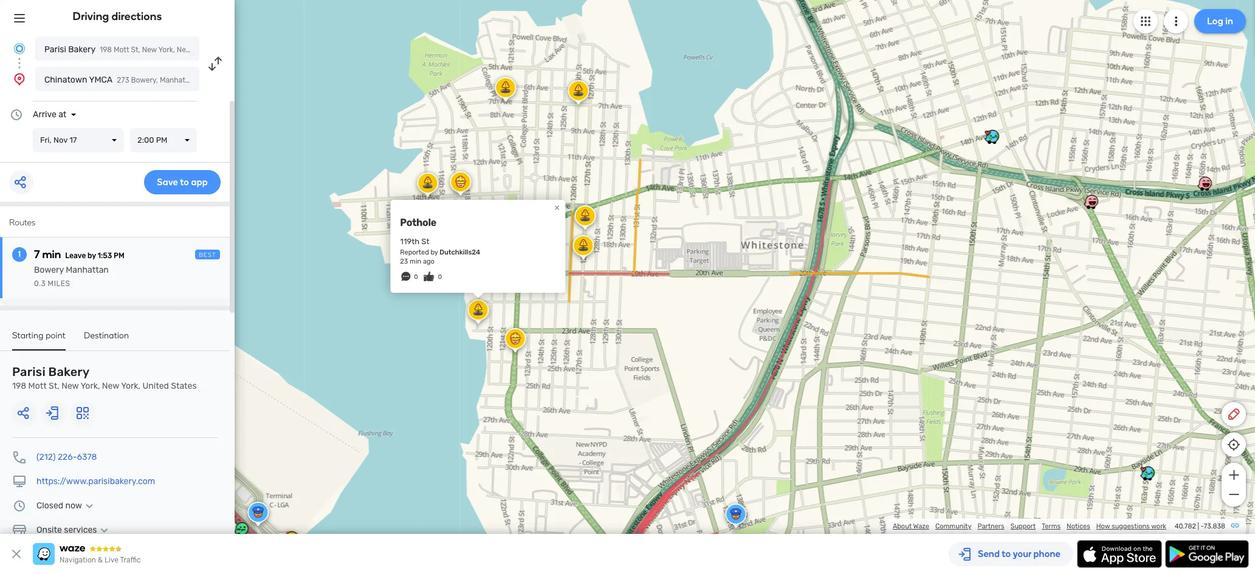 Task type: describe. For each thing, give the bounding box(es) containing it.
routes
[[9, 218, 35, 228]]

(212)
[[36, 452, 56, 463]]

226-
[[58, 452, 77, 463]]

40.782 | -73.838
[[1175, 523, 1226, 531]]

navigation
[[60, 556, 96, 565]]

fri, nov 17
[[40, 136, 77, 145]]

pencil image
[[1227, 407, 1241, 422]]

0 vertical spatial clock image
[[9, 108, 24, 122]]

states inside chinatown ymca 273 bowery, manhattan, united states
[[225, 76, 247, 85]]

https://www.parisibakery.com link
[[36, 477, 155, 487]]

ago
[[423, 258, 435, 266]]

pothole
[[400, 217, 436, 228]]

fri, nov 17 list box
[[33, 128, 124, 153]]

waze
[[913, 523, 929, 531]]

0 vertical spatial parisi bakery 198 mott st, new york, new york, united states
[[44, 44, 258, 55]]

new down point
[[62, 381, 79, 391]]

support
[[1011, 523, 1036, 531]]

https://www.parisibakery.com
[[36, 477, 155, 487]]

terms link
[[1042, 523, 1061, 531]]

closed now button
[[36, 501, 97, 511]]

closed now
[[36, 501, 82, 511]]

0 vertical spatial united
[[212, 46, 234, 54]]

nov
[[53, 136, 67, 145]]

support link
[[1011, 523, 1036, 531]]

st
[[422, 237, 430, 246]]

2 0 from the left
[[438, 274, 442, 281]]

arrive at
[[33, 109, 66, 120]]

community link
[[936, 523, 972, 531]]

73.838
[[1204, 523, 1226, 531]]

leave
[[65, 252, 86, 260]]

1:53
[[98, 252, 112, 260]]

1 0 from the left
[[414, 274, 418, 281]]

2:00 pm list box
[[130, 128, 197, 153]]

link image
[[1230, 521, 1240, 531]]

partners
[[978, 523, 1005, 531]]

current location image
[[12, 41, 27, 56]]

119th
[[400, 237, 420, 246]]

× link
[[552, 202, 563, 213]]

directions
[[112, 10, 162, 23]]

0 vertical spatial parisi
[[44, 44, 66, 55]]

0.3
[[34, 280, 46, 288]]

0 vertical spatial st,
[[131, 46, 140, 54]]

by for st
[[431, 249, 438, 257]]

ymca
[[89, 75, 113, 85]]

0 horizontal spatial st,
[[49, 381, 59, 391]]

computer image
[[12, 475, 27, 489]]

2 vertical spatial united
[[143, 381, 169, 391]]

manhattan,
[[160, 76, 198, 85]]

1 vertical spatial parisi
[[12, 365, 45, 379]]

(212) 226-6378 link
[[36, 452, 97, 463]]

navigation & live traffic
[[60, 556, 141, 565]]

how
[[1097, 523, 1110, 531]]

0 vertical spatial bakery
[[68, 44, 96, 55]]

×
[[554, 202, 560, 213]]

notices link
[[1067, 523, 1090, 531]]

closed
[[36, 501, 63, 511]]

at
[[58, 109, 66, 120]]

starting point button
[[12, 331, 66, 351]]

new up manhattan,
[[177, 46, 192, 54]]

starting
[[12, 331, 44, 341]]

point
[[46, 331, 66, 341]]

about waze link
[[893, 523, 929, 531]]

live
[[105, 556, 118, 565]]

min inside 119th st reported by dutchkills24 23 min ago
[[410, 258, 421, 266]]

1 vertical spatial parisi bakery 198 mott st, new york, new york, united states
[[12, 365, 197, 391]]

destination button
[[84, 331, 129, 350]]

chevron down image for now
[[82, 502, 97, 511]]

onsite
[[36, 525, 62, 536]]

chevron down image for services
[[97, 526, 111, 536]]

x image
[[9, 547, 24, 562]]

pm inside list box
[[156, 136, 167, 145]]



Task type: vqa. For each thing, say whether or not it's contained in the screenshot.
'Mott'
yes



Task type: locate. For each thing, give the bounding box(es) containing it.
0 vertical spatial chevron down image
[[82, 502, 97, 511]]

0 vertical spatial pm
[[156, 136, 167, 145]]

23
[[400, 258, 408, 266]]

2:00
[[137, 136, 154, 145]]

by for min
[[88, 252, 96, 260]]

1 vertical spatial clock image
[[12, 499, 27, 514]]

suggestions
[[1112, 523, 1150, 531]]

by left 1:53
[[88, 252, 96, 260]]

driving
[[73, 10, 109, 23]]

0 horizontal spatial by
[[88, 252, 96, 260]]

clock image down computer image
[[12, 499, 27, 514]]

0 down 119th st reported by dutchkills24 23 min ago
[[438, 274, 442, 281]]

united
[[212, 46, 234, 54], [200, 76, 223, 85], [143, 381, 169, 391]]

2:00 pm
[[137, 136, 167, 145]]

1
[[18, 249, 21, 260]]

york,
[[158, 46, 175, 54], [193, 46, 210, 54], [81, 381, 100, 391], [121, 381, 140, 391]]

pm right 1:53
[[114, 252, 124, 260]]

united inside chinatown ymca 273 bowery, manhattan, united states
[[200, 76, 223, 85]]

(212) 226-6378
[[36, 452, 97, 463]]

st, down starting point button
[[49, 381, 59, 391]]

0 horizontal spatial pm
[[114, 252, 124, 260]]

7 min leave by 1:53 pm
[[34, 248, 124, 261]]

about
[[893, 523, 912, 531]]

bowery manhattan 0.3 miles
[[34, 265, 109, 288]]

bakery down "driving"
[[68, 44, 96, 55]]

mott down starting point button
[[28, 381, 47, 391]]

0 horizontal spatial 0
[[414, 274, 418, 281]]

119th st reported by dutchkills24 23 min ago
[[400, 237, 480, 266]]

partners link
[[978, 523, 1005, 531]]

min
[[42, 248, 61, 261], [410, 258, 421, 266]]

community
[[936, 523, 972, 531]]

destination
[[84, 331, 129, 341]]

bakery down point
[[48, 365, 90, 379]]

chevron down image inside closed now button
[[82, 502, 97, 511]]

198 up the ymca
[[100, 46, 112, 54]]

starting point
[[12, 331, 66, 341]]

dutchkills24
[[440, 249, 480, 257]]

about waze community partners support terms notices how suggestions work
[[893, 523, 1167, 531]]

notices
[[1067, 523, 1090, 531]]

bakery
[[68, 44, 96, 55], [48, 365, 90, 379]]

1 vertical spatial st,
[[49, 381, 59, 391]]

work
[[1151, 523, 1167, 531]]

zoom in image
[[1226, 468, 1242, 483]]

0 vertical spatial 198
[[100, 46, 112, 54]]

bowery
[[34, 265, 64, 275]]

0 horizontal spatial 198
[[12, 381, 26, 391]]

miles
[[48, 280, 70, 288]]

1 vertical spatial states
[[225, 76, 247, 85]]

chevron down image down https://www.parisibakery.com link
[[82, 502, 97, 511]]

&
[[98, 556, 103, 565]]

onsite services
[[36, 525, 97, 536]]

by inside 119th st reported by dutchkills24 23 min ago
[[431, 249, 438, 257]]

call image
[[12, 450, 27, 465]]

min right 7
[[42, 248, 61, 261]]

manhattan
[[66, 265, 109, 275]]

chinatown ymca 273 bowery, manhattan, united states
[[44, 75, 247, 85]]

reported
[[400, 249, 429, 257]]

1 vertical spatial pm
[[114, 252, 124, 260]]

mott up the 273
[[114, 46, 129, 54]]

min down the reported
[[410, 258, 421, 266]]

6378
[[77, 452, 97, 463]]

0 down the reported
[[414, 274, 418, 281]]

pm
[[156, 136, 167, 145], [114, 252, 124, 260]]

terms
[[1042, 523, 1061, 531]]

1 horizontal spatial mott
[[114, 46, 129, 54]]

location image
[[12, 72, 27, 86]]

parisi bakery 198 mott st, new york, new york, united states up chinatown ymca 273 bowery, manhattan, united states
[[44, 44, 258, 55]]

zoom out image
[[1226, 488, 1242, 502]]

parisi up the chinatown at left
[[44, 44, 66, 55]]

|
[[1198, 523, 1199, 531]]

services
[[64, 525, 97, 536]]

1 vertical spatial mott
[[28, 381, 47, 391]]

states
[[236, 46, 258, 54], [225, 76, 247, 85], [171, 381, 197, 391]]

parisi
[[44, 44, 66, 55], [12, 365, 45, 379]]

arrive
[[33, 109, 56, 120]]

bowery,
[[131, 76, 158, 85]]

how suggestions work link
[[1097, 523, 1167, 531]]

1 vertical spatial 198
[[12, 381, 26, 391]]

driving directions
[[73, 10, 162, 23]]

17
[[69, 136, 77, 145]]

1 vertical spatial united
[[200, 76, 223, 85]]

0 horizontal spatial min
[[42, 248, 61, 261]]

traffic
[[120, 556, 141, 565]]

1 horizontal spatial pm
[[156, 136, 167, 145]]

0
[[414, 274, 418, 281], [438, 274, 442, 281]]

by inside '7 min leave by 1:53 pm'
[[88, 252, 96, 260]]

parisi bakery 198 mott st, new york, new york, united states
[[44, 44, 258, 55], [12, 365, 197, 391]]

fri,
[[40, 136, 52, 145]]

pm inside '7 min leave by 1:53 pm'
[[114, 252, 124, 260]]

1 horizontal spatial 198
[[100, 46, 112, 54]]

1 horizontal spatial st,
[[131, 46, 140, 54]]

0 horizontal spatial mott
[[28, 381, 47, 391]]

chevron down image inside onsite services button
[[97, 526, 111, 536]]

1 horizontal spatial 0
[[438, 274, 442, 281]]

mott
[[114, 46, 129, 54], [28, 381, 47, 391]]

new up chinatown ymca 273 bowery, manhattan, united states
[[142, 46, 157, 54]]

1 horizontal spatial min
[[410, 258, 421, 266]]

best
[[199, 252, 216, 259]]

1 horizontal spatial by
[[431, 249, 438, 257]]

onsite services button
[[36, 525, 111, 536]]

st, up bowery,
[[131, 46, 140, 54]]

0 vertical spatial states
[[236, 46, 258, 54]]

7
[[34, 248, 40, 261]]

198 down starting point button
[[12, 381, 26, 391]]

40.782
[[1175, 523, 1196, 531]]

now
[[65, 501, 82, 511]]

by
[[431, 249, 438, 257], [88, 252, 96, 260]]

1 vertical spatial chevron down image
[[97, 526, 111, 536]]

parisi down starting point button
[[12, 365, 45, 379]]

clock image left arrive
[[9, 108, 24, 122]]

chinatown
[[44, 75, 87, 85]]

1 vertical spatial bakery
[[48, 365, 90, 379]]

chevron down image up &
[[97, 526, 111, 536]]

pm right 2:00
[[156, 136, 167, 145]]

new down destination button
[[102, 381, 119, 391]]

198
[[100, 46, 112, 54], [12, 381, 26, 391]]

st,
[[131, 46, 140, 54], [49, 381, 59, 391]]

0 vertical spatial mott
[[114, 46, 129, 54]]

store image
[[12, 523, 27, 538]]

-
[[1201, 523, 1204, 531]]

chevron down image
[[82, 502, 97, 511], [97, 526, 111, 536]]

new
[[142, 46, 157, 54], [177, 46, 192, 54], [62, 381, 79, 391], [102, 381, 119, 391]]

2 vertical spatial states
[[171, 381, 197, 391]]

parisi bakery 198 mott st, new york, new york, united states down destination button
[[12, 365, 197, 391]]

273
[[117, 76, 129, 85]]

by up ago
[[431, 249, 438, 257]]

clock image
[[9, 108, 24, 122], [12, 499, 27, 514]]



